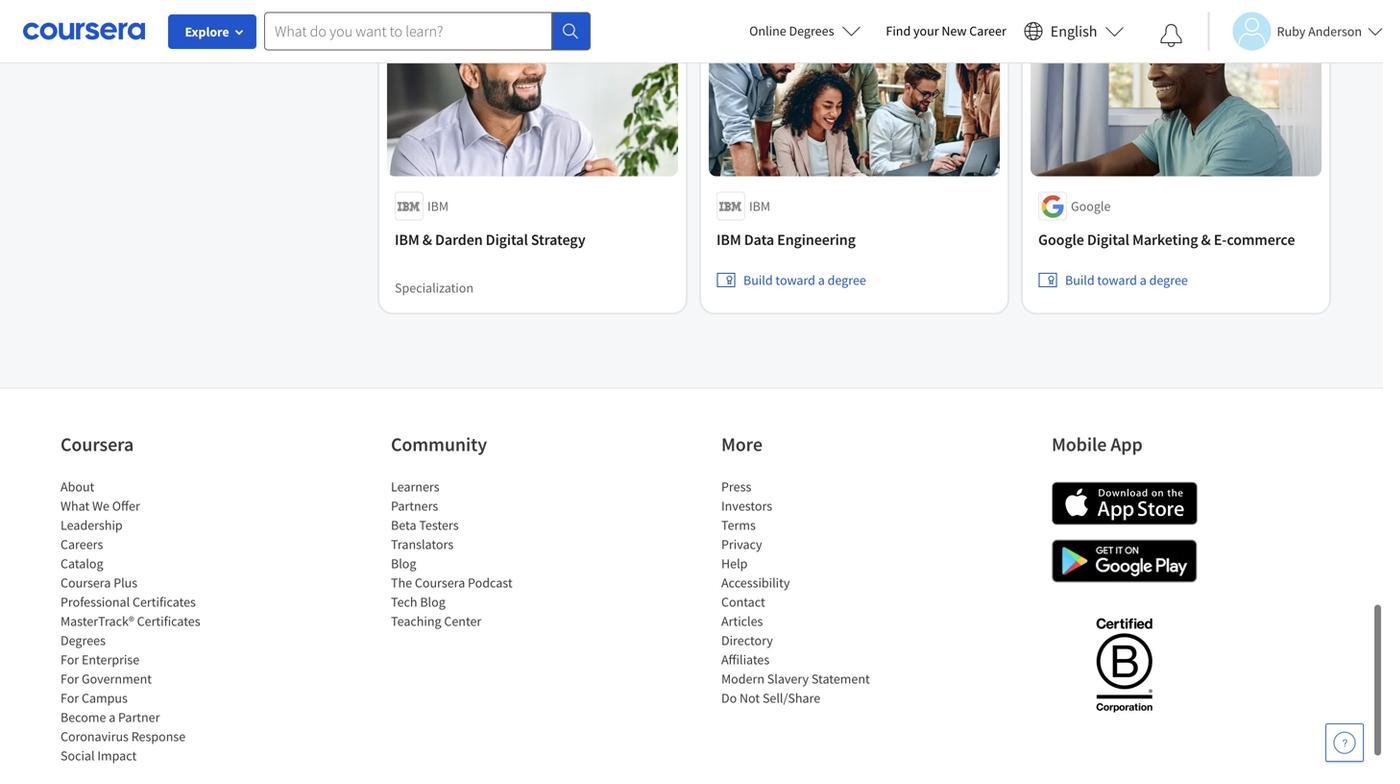 Task type: describe. For each thing, give the bounding box(es) containing it.
online degrees
[[749, 22, 834, 39]]

offer
[[112, 497, 140, 514]]

mobile
[[1052, 432, 1107, 456]]

your
[[914, 22, 939, 39]]

more
[[721, 432, 763, 456]]

ruby
[[1277, 23, 1306, 40]]

about
[[61, 478, 94, 495]]

tech blog link
[[391, 593, 446, 611]]

learners link
[[391, 478, 440, 495]]

directory
[[721, 632, 773, 649]]

app
[[1111, 432, 1143, 456]]

find
[[886, 22, 911, 39]]

mobile app
[[1052, 432, 1143, 456]]

leadership link
[[61, 516, 123, 534]]

coursera plus link
[[61, 574, 138, 591]]

1 vertical spatial certificates
[[137, 612, 200, 630]]

coursera up about on the bottom
[[61, 432, 134, 456]]

data
[[744, 230, 774, 249]]

partner
[[118, 709, 160, 726]]

privacy
[[721, 536, 762, 553]]

about what we offer leadership careers catalog coursera plus professional certificates mastertrack® certificates degrees for enterprise for government for campus become a partner coronavirus response social impact
[[61, 478, 200, 764]]

about link
[[61, 478, 94, 495]]

1 digital from the left
[[486, 230, 528, 249]]

build for digital
[[1065, 271, 1095, 289]]

leadership
[[61, 516, 123, 534]]

partners
[[391, 497, 438, 514]]

degrees inside about what we offer leadership careers catalog coursera plus professional certificates mastertrack® certificates degrees for enterprise for government for campus become a partner coronavirus response social impact
[[61, 632, 106, 649]]

teaching center link
[[391, 612, 482, 630]]

a inside about what we offer leadership careers catalog coursera plus professional certificates mastertrack® certificates degrees for enterprise for government for campus become a partner coronavirus response social impact
[[109, 709, 116, 726]]

careers
[[61, 536, 103, 553]]

social impact link
[[61, 747, 137, 764]]

modern slavery statement link
[[721, 670, 870, 687]]

impact
[[97, 747, 137, 764]]

do
[[721, 689, 737, 707]]

coronavirus
[[61, 728, 129, 745]]

catalog link
[[61, 555, 103, 572]]

google for google
[[1071, 197, 1111, 215]]

find your new career link
[[877, 19, 1016, 43]]

mastertrack®
[[61, 612, 134, 630]]

get it on google play image
[[1052, 539, 1198, 583]]

english
[[1051, 22, 1098, 41]]

1 for from the top
[[61, 651, 79, 668]]

not
[[740, 689, 760, 707]]

online
[[749, 22, 787, 39]]

a for engineering
[[818, 271, 825, 289]]

press investors terms privacy help accessibility contact articles directory affiliates modern slavery statement do not sell/share
[[721, 478, 870, 707]]

translators
[[391, 536, 454, 553]]

new
[[942, 22, 967, 39]]

terms
[[721, 516, 756, 534]]

response
[[131, 728, 186, 745]]

affiliates link
[[721, 651, 770, 668]]

0 vertical spatial certificates
[[133, 593, 196, 611]]

press
[[721, 478, 752, 495]]

degree for marketing
[[1150, 271, 1188, 289]]

podcast
[[468, 574, 513, 591]]

google for google digital marketing & e-commerce
[[1039, 230, 1084, 249]]

the coursera podcast link
[[391, 574, 513, 591]]

help center image
[[1333, 731, 1357, 754]]

online degrees button
[[734, 10, 877, 52]]

become
[[61, 709, 106, 726]]

campus
[[82, 689, 128, 707]]

career
[[970, 22, 1007, 39]]

investors
[[721, 497, 773, 514]]

toward for engineering
[[776, 271, 816, 289]]

help
[[721, 555, 748, 572]]

testers
[[419, 516, 459, 534]]

ibm left data
[[717, 230, 741, 249]]

beta testers link
[[391, 516, 459, 534]]

enterprise
[[82, 651, 140, 668]]

articles
[[721, 612, 763, 630]]

specialization
[[395, 279, 474, 296]]

degrees inside dropdown button
[[789, 22, 834, 39]]

blog link
[[391, 555, 416, 572]]

mastertrack® certificates link
[[61, 612, 200, 630]]

what we offer link
[[61, 497, 140, 514]]

build for data
[[744, 271, 773, 289]]

the
[[391, 574, 412, 591]]

accessibility
[[721, 574, 790, 591]]

english button
[[1016, 0, 1132, 62]]

commerce
[[1227, 230, 1295, 249]]

learners partners beta testers translators blog the coursera podcast tech blog teaching center
[[391, 478, 513, 630]]

accessibility link
[[721, 574, 790, 591]]



Task type: vqa. For each thing, say whether or not it's contained in the screenshot.
BUILDER
no



Task type: locate. For each thing, give the bounding box(es) containing it.
0 horizontal spatial a
[[109, 709, 116, 726]]

for enterprise link
[[61, 651, 140, 668]]

toward down ibm data engineering
[[776, 271, 816, 289]]

1 & from the left
[[422, 230, 432, 249]]

ibm data engineering
[[717, 230, 856, 249]]

& inside 'link'
[[1201, 230, 1211, 249]]

1 vertical spatial google
[[1039, 230, 1084, 249]]

1 horizontal spatial build toward a degree
[[1065, 271, 1188, 289]]

what
[[61, 497, 90, 514]]

tech
[[391, 593, 417, 611]]

for up for campus link
[[61, 670, 79, 687]]

list containing about
[[61, 477, 224, 765]]

download on the app store image
[[1052, 482, 1198, 525]]

degrees
[[789, 22, 834, 39], [61, 632, 106, 649]]

slavery
[[767, 670, 809, 687]]

coursera up tech blog link
[[415, 574, 465, 591]]

certificates up mastertrack® certificates link
[[133, 593, 196, 611]]

list for coursera
[[61, 477, 224, 765]]

contact
[[721, 593, 765, 611]]

1 toward from the left
[[776, 271, 816, 289]]

& left darden
[[422, 230, 432, 249]]

blog up "the"
[[391, 555, 416, 572]]

learners
[[391, 478, 440, 495]]

digital
[[486, 230, 528, 249], [1087, 230, 1130, 249]]

ibm up data
[[749, 197, 771, 215]]

careers link
[[61, 536, 103, 553]]

1 horizontal spatial list
[[391, 477, 554, 631]]

build down data
[[744, 271, 773, 289]]

coronavirus response link
[[61, 728, 186, 745]]

build toward a degree for marketing
[[1065, 271, 1188, 289]]

degrees down mastertrack®
[[61, 632, 106, 649]]

government
[[82, 670, 152, 687]]

0 horizontal spatial blog
[[391, 555, 416, 572]]

1 horizontal spatial a
[[818, 271, 825, 289]]

degree down ibm data engineering link
[[828, 271, 866, 289]]

explore button
[[168, 14, 257, 49]]

ibm & darden digital strategy
[[395, 230, 586, 249]]

ibm data engineering link
[[717, 228, 992, 251]]

build toward a degree down engineering
[[744, 271, 866, 289]]

&
[[422, 230, 432, 249], [1201, 230, 1211, 249]]

logo of certified b corporation image
[[1085, 607, 1164, 722]]

ibm left darden
[[395, 230, 420, 249]]

plus
[[114, 574, 138, 591]]

certificates
[[133, 593, 196, 611], [137, 612, 200, 630]]

help link
[[721, 555, 748, 572]]

0 vertical spatial google
[[1071, 197, 1111, 215]]

2 build toward a degree from the left
[[1065, 271, 1188, 289]]

list
[[61, 477, 224, 765], [391, 477, 554, 631], [721, 477, 885, 708]]

explore
[[185, 23, 229, 40]]

1 vertical spatial for
[[61, 670, 79, 687]]

2 for from the top
[[61, 670, 79, 687]]

1 build from the left
[[744, 271, 773, 289]]

digital left the marketing
[[1087, 230, 1130, 249]]

directory link
[[721, 632, 773, 649]]

professional certificates link
[[61, 593, 196, 611]]

3 list from the left
[[721, 477, 885, 708]]

0 horizontal spatial build toward a degree
[[744, 271, 866, 289]]

list containing learners
[[391, 477, 554, 631]]

privacy link
[[721, 536, 762, 553]]

0 vertical spatial for
[[61, 651, 79, 668]]

translators link
[[391, 536, 454, 553]]

2 degree from the left
[[1150, 271, 1188, 289]]

articles link
[[721, 612, 763, 630]]

engineering
[[777, 230, 856, 249]]

coursera down 'catalog' link
[[61, 574, 111, 591]]

a
[[818, 271, 825, 289], [1140, 271, 1147, 289], [109, 709, 116, 726]]

list for community
[[391, 477, 554, 631]]

google inside 'link'
[[1039, 230, 1084, 249]]

0 horizontal spatial list
[[61, 477, 224, 765]]

1 list from the left
[[61, 477, 224, 765]]

0 horizontal spatial degrees
[[61, 632, 106, 649]]

for down degrees 'link'
[[61, 651, 79, 668]]

strategy
[[531, 230, 586, 249]]

build toward a degree
[[744, 271, 866, 289], [1065, 271, 1188, 289]]

2 horizontal spatial a
[[1140, 271, 1147, 289]]

ibm & darden digital strategy link
[[395, 228, 671, 251]]

1 horizontal spatial blog
[[420, 593, 446, 611]]

degree for engineering
[[828, 271, 866, 289]]

blog up 'teaching center' 'link'
[[420, 593, 446, 611]]

0 horizontal spatial degree
[[828, 271, 866, 289]]

catalog
[[61, 555, 103, 572]]

toward for marketing
[[1098, 271, 1137, 289]]

1 degree from the left
[[828, 271, 866, 289]]

center
[[444, 612, 482, 630]]

1 horizontal spatial &
[[1201, 230, 1211, 249]]

digital inside 'link'
[[1087, 230, 1130, 249]]

coursera
[[61, 432, 134, 456], [61, 574, 111, 591], [415, 574, 465, 591]]

& left the e-
[[1201, 230, 1211, 249]]

darden
[[435, 230, 483, 249]]

partners link
[[391, 497, 438, 514]]

0 horizontal spatial build
[[744, 271, 773, 289]]

coursera inside learners partners beta testers translators blog the coursera podcast tech blog teaching center
[[415, 574, 465, 591]]

press link
[[721, 478, 752, 495]]

modern
[[721, 670, 765, 687]]

community
[[391, 432, 487, 456]]

for government link
[[61, 670, 152, 687]]

2 horizontal spatial list
[[721, 477, 885, 708]]

2 digital from the left
[[1087, 230, 1130, 249]]

contact link
[[721, 593, 765, 611]]

find your new career
[[886, 22, 1007, 39]]

become a partner link
[[61, 709, 160, 726]]

certificates down professional certificates link
[[137, 612, 200, 630]]

sell/share
[[763, 689, 821, 707]]

1 horizontal spatial degrees
[[789, 22, 834, 39]]

0 horizontal spatial &
[[422, 230, 432, 249]]

degrees right online
[[789, 22, 834, 39]]

google digital marketing & e-commerce
[[1039, 230, 1295, 249]]

build down google digital marketing & e-commerce
[[1065, 271, 1095, 289]]

for up become
[[61, 689, 79, 707]]

2 build from the left
[[1065, 271, 1095, 289]]

statement
[[812, 670, 870, 687]]

1 horizontal spatial build
[[1065, 271, 1095, 289]]

1 vertical spatial blog
[[420, 593, 446, 611]]

1 vertical spatial degrees
[[61, 632, 106, 649]]

None search field
[[264, 12, 591, 50]]

1 horizontal spatial digital
[[1087, 230, 1130, 249]]

ibm up darden
[[428, 197, 449, 215]]

anderson
[[1309, 23, 1362, 40]]

3 for from the top
[[61, 689, 79, 707]]

we
[[92, 497, 109, 514]]

google
[[1071, 197, 1111, 215], [1039, 230, 1084, 249]]

toward down the marketing
[[1098, 271, 1137, 289]]

0 vertical spatial blog
[[391, 555, 416, 572]]

degrees link
[[61, 632, 106, 649]]

build toward a degree for engineering
[[744, 271, 866, 289]]

build toward a degree down the marketing
[[1065, 271, 1188, 289]]

for
[[61, 651, 79, 668], [61, 670, 79, 687], [61, 689, 79, 707]]

1 build toward a degree from the left
[[744, 271, 866, 289]]

coursera image
[[23, 16, 145, 46]]

a down campus
[[109, 709, 116, 726]]

2 toward from the left
[[1098, 271, 1137, 289]]

coursera for about what we offer leadership careers catalog coursera plus professional certificates mastertrack® certificates degrees for enterprise for government for campus become a partner coronavirus response social impact
[[61, 574, 111, 591]]

0 vertical spatial degrees
[[789, 22, 834, 39]]

digital right darden
[[486, 230, 528, 249]]

list containing press
[[721, 477, 885, 708]]

What do you want to learn? text field
[[264, 12, 552, 50]]

a down the marketing
[[1140, 271, 1147, 289]]

1 horizontal spatial toward
[[1098, 271, 1137, 289]]

professional
[[61, 593, 130, 611]]

e-
[[1214, 230, 1227, 249]]

2 vertical spatial for
[[61, 689, 79, 707]]

do not sell/share link
[[721, 689, 821, 707]]

build
[[744, 271, 773, 289], [1065, 271, 1095, 289]]

for campus link
[[61, 689, 128, 707]]

coursera inside about what we offer leadership careers catalog coursera plus professional certificates mastertrack® certificates degrees for enterprise for government for campus become a partner coronavirus response social impact
[[61, 574, 111, 591]]

beta
[[391, 516, 416, 534]]

social
[[61, 747, 95, 764]]

a down engineering
[[818, 271, 825, 289]]

list for more
[[721, 477, 885, 708]]

a for marketing
[[1140, 271, 1147, 289]]

1 horizontal spatial degree
[[1150, 271, 1188, 289]]

0 horizontal spatial digital
[[486, 230, 528, 249]]

google digital marketing & e-commerce link
[[1039, 228, 1314, 251]]

show notifications image
[[1160, 24, 1183, 47]]

0 horizontal spatial toward
[[776, 271, 816, 289]]

ibm
[[428, 197, 449, 215], [749, 197, 771, 215], [395, 230, 420, 249], [717, 230, 741, 249]]

2 & from the left
[[1201, 230, 1211, 249]]

coursera for learners partners beta testers translators blog the coursera podcast tech blog teaching center
[[415, 574, 465, 591]]

teaching
[[391, 612, 441, 630]]

terms link
[[721, 516, 756, 534]]

investors link
[[721, 497, 773, 514]]

affiliates
[[721, 651, 770, 668]]

degree down google digital marketing & e-commerce
[[1150, 271, 1188, 289]]

2 list from the left
[[391, 477, 554, 631]]

blog
[[391, 555, 416, 572], [420, 593, 446, 611]]



